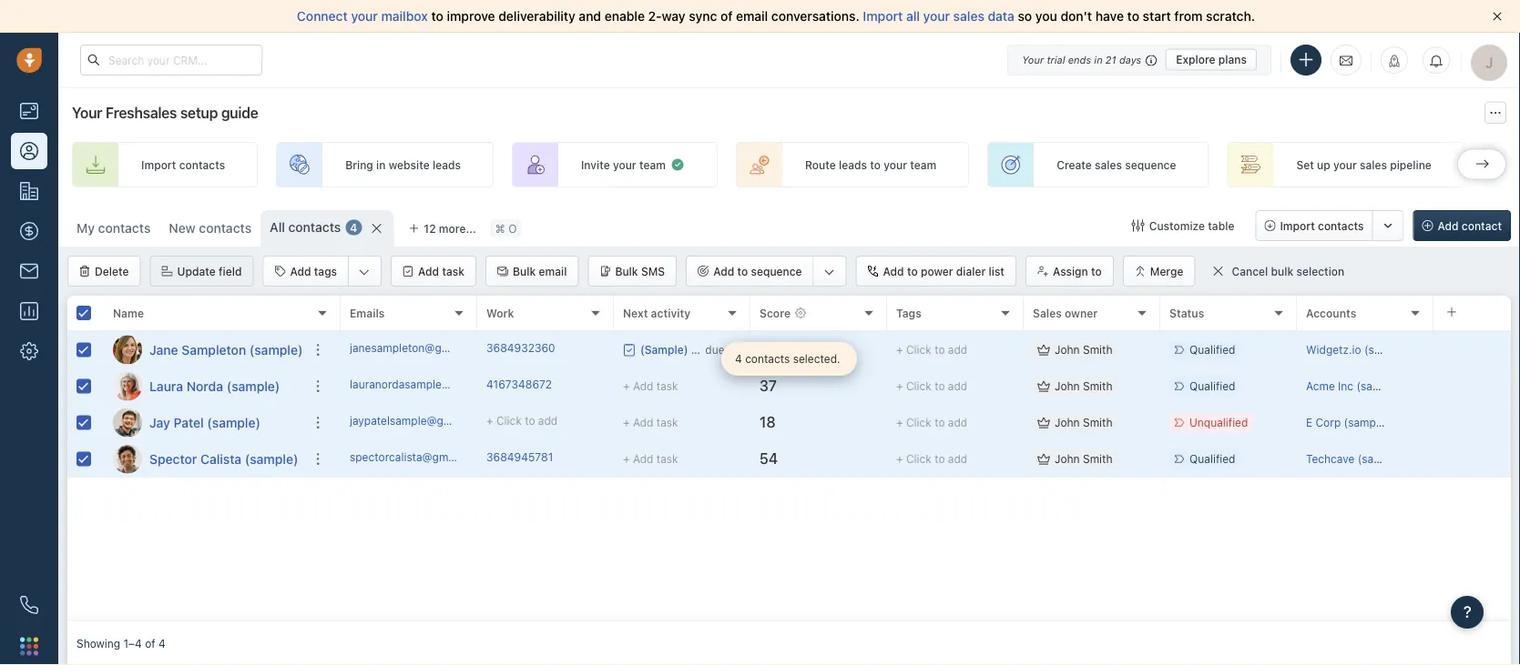 Task type: describe. For each thing, give the bounding box(es) containing it.
add inside button
[[418, 265, 439, 278]]

connect
[[297, 9, 348, 24]]

email image
[[1340, 53, 1353, 68]]

add tags
[[290, 265, 337, 278]]

jay
[[149, 415, 170, 430]]

import contacts group
[[1256, 210, 1404, 241]]

j image
[[113, 409, 142, 438]]

contacts right my
[[98, 221, 151, 236]]

power
[[921, 265, 953, 278]]

+ click to add for 18
[[896, 417, 968, 429]]

1 horizontal spatial of
[[721, 9, 733, 24]]

route leads to your team
[[805, 158, 937, 171]]

john smith for 18
[[1055, 417, 1113, 429]]

lauranordasample@gmail.com
[[350, 378, 505, 391]]

invite your team
[[581, 158, 666, 171]]

close image
[[1493, 12, 1502, 21]]

unqualified
[[1190, 417, 1248, 429]]

spectorcalista@gmail.com
[[350, 451, 485, 464]]

1 leads from the left
[[433, 158, 461, 171]]

freshsales
[[106, 104, 177, 122]]

laura
[[149, 379, 183, 394]]

press space to deselect this row. row containing laura norda (sample)
[[67, 369, 341, 405]]

cell for 18
[[1434, 405, 1511, 441]]

field
[[219, 265, 242, 278]]

add to sequence button
[[687, 257, 813, 286]]

add for 52
[[948, 344, 968, 357]]

4 contacts selected.
[[735, 353, 840, 366]]

qualified for 54
[[1190, 453, 1236, 466]]

12 more...
[[424, 222, 476, 235]]

showing
[[77, 638, 120, 650]]

john smith for 52
[[1055, 344, 1113, 357]]

click for 52
[[906, 344, 932, 357]]

delete button
[[67, 256, 141, 287]]

customize table
[[1149, 220, 1235, 232]]

container_wx8msf4aqz5i3rn1 image for 54
[[1038, 453, 1050, 466]]

add to sequence group
[[686, 256, 847, 287]]

click for 37
[[906, 380, 932, 393]]

+ add task for 54
[[623, 453, 678, 466]]

spectorcalista@gmail.com link
[[350, 450, 485, 469]]

+ click to add for 37
[[896, 380, 968, 393]]

import all your sales data link
[[863, 9, 1018, 24]]

route leads to your team link
[[736, 142, 969, 188]]

click for 18
[[906, 417, 932, 429]]

widgetz.io (sample) link
[[1306, 344, 1410, 357]]

cell for 37
[[1434, 369, 1511, 404]]

assign
[[1053, 265, 1088, 278]]

(sample) for jane sampleton (sample)
[[249, 343, 303, 358]]

have
[[1096, 9, 1124, 24]]

add for 18
[[948, 417, 968, 429]]

bulk for bulk email
[[513, 265, 536, 278]]

your for your freshsales setup guide
[[72, 104, 102, 122]]

2 horizontal spatial 4
[[735, 353, 742, 366]]

activity
[[651, 307, 691, 320]]

container_wx8msf4aqz5i3rn1 image inside customize table button
[[1132, 220, 1145, 232]]

press space to deselect this row. row containing 54
[[341, 442, 1511, 478]]

your inside set up your sales pipeline link
[[1334, 158, 1357, 171]]

54
[[760, 451, 778, 468]]

norda
[[187, 379, 223, 394]]

contacts inside button
[[1318, 220, 1364, 232]]

john for 52
[[1055, 344, 1080, 357]]

phone image
[[20, 597, 38, 615]]

qualified for 37
[[1190, 380, 1236, 393]]

jaypatelsample@gmail.com
[[350, 415, 490, 428]]

grid containing 52
[[67, 294, 1511, 622]]

import contacts link
[[72, 142, 258, 188]]

add to sequence
[[713, 265, 802, 278]]

add inside 'button'
[[290, 265, 311, 278]]

your inside the route leads to your team link
[[884, 158, 907, 171]]

techcave (sample) link
[[1306, 453, 1403, 466]]

name
[[113, 307, 144, 320]]

container_wx8msf4aqz5i3rn1 image for 37
[[1038, 380, 1050, 393]]

press space to deselect this row. row containing jane sampleton (sample)
[[67, 333, 341, 369]]

days
[[1120, 54, 1142, 66]]

to inside group
[[737, 265, 748, 278]]

john smith for 37
[[1055, 380, 1113, 393]]

selection
[[1297, 265, 1345, 278]]

cell for 52
[[1434, 333, 1511, 368]]

bulk for bulk sms
[[615, 265, 638, 278]]

spectorcalista@gmail.com 3684945781
[[350, 451, 553, 464]]

sequence for add to sequence
[[751, 265, 802, 278]]

+ add task for 18
[[623, 417, 678, 430]]

ends
[[1068, 54, 1092, 66]]

cancel bulk selection
[[1232, 265, 1345, 278]]

new contacts
[[169, 221, 252, 236]]

4 inside all contacts 4
[[350, 221, 357, 234]]

plans
[[1219, 53, 1247, 66]]

row group containing 52
[[341, 333, 1511, 478]]

website
[[389, 158, 430, 171]]

press space to deselect this row. row containing 18
[[341, 405, 1511, 442]]

all contacts 4
[[270, 220, 357, 235]]

j image
[[113, 336, 142, 365]]

smith for 54
[[1083, 453, 1113, 466]]

task for 18
[[657, 417, 678, 430]]

all contacts link
[[270, 219, 341, 237]]

data
[[988, 9, 1015, 24]]

⌘ o
[[495, 222, 517, 235]]

laura norda (sample) link
[[149, 378, 280, 396]]

widgetz.io
[[1306, 344, 1362, 357]]

invite
[[581, 158, 610, 171]]

l image
[[113, 372, 142, 401]]

up
[[1317, 158, 1331, 171]]

deliverability
[[499, 9, 576, 24]]

set up your sales pipeline
[[1297, 158, 1432, 171]]

explore plans
[[1176, 53, 1247, 66]]

container_wx8msf4aqz5i3rn1 image inside the invite your team link
[[670, 158, 685, 172]]

o
[[508, 222, 517, 235]]

bulk sms
[[615, 265, 665, 278]]

lauranordasample@gmail.com link
[[350, 377, 505, 396]]

merge button
[[1123, 256, 1196, 287]]

laura norda (sample)
[[149, 379, 280, 394]]

conversations.
[[772, 9, 860, 24]]

task inside button
[[442, 265, 465, 278]]

task for 37
[[657, 380, 678, 393]]

jane sampleton (sample)
[[149, 343, 303, 358]]

route
[[805, 158, 836, 171]]

bulk
[[1271, 265, 1294, 278]]

2 leads from the left
[[839, 158, 867, 171]]

don't
[[1061, 9, 1092, 24]]

smith for 52
[[1083, 344, 1113, 357]]

jay patel (sample)
[[149, 415, 261, 430]]

(sample) for jay patel (sample)
[[207, 415, 261, 430]]

spector calista (sample)
[[149, 452, 298, 467]]

create sales sequence
[[1057, 158, 1176, 171]]

acme
[[1306, 380, 1335, 393]]

contact
[[1462, 220, 1502, 232]]

contacts right all
[[288, 220, 341, 235]]

contacts right new
[[199, 221, 252, 236]]

12
[[424, 222, 436, 235]]

connect your mailbox to improve deliverability and enable 2-way sync of email conversations. import all your sales data so you don't have to start from scratch.
[[297, 9, 1255, 24]]

dialer
[[956, 265, 986, 278]]

s image
[[113, 445, 142, 474]]

e
[[1306, 417, 1313, 429]]

owner
[[1065, 307, 1098, 320]]

next
[[623, 307, 648, 320]]

2-
[[648, 9, 662, 24]]

import for import contacts button on the top
[[1280, 220, 1315, 232]]

angle down image
[[359, 263, 370, 281]]

update field
[[177, 265, 242, 278]]

12 more... button
[[398, 216, 486, 241]]

explore
[[1176, 53, 1216, 66]]

1 team from the left
[[639, 158, 666, 171]]

new
[[169, 221, 196, 236]]



Task type: vqa. For each thing, say whether or not it's contained in the screenshot.
'Create'
yes



Task type: locate. For each thing, give the bounding box(es) containing it.
0 horizontal spatial your
[[72, 104, 102, 122]]

john for 37
[[1055, 380, 1080, 393]]

team
[[639, 158, 666, 171], [910, 158, 937, 171]]

press space to deselect this row. row containing 37
[[341, 369, 1511, 405]]

row group containing jane sampleton (sample)
[[67, 333, 341, 478]]

1 vertical spatial sequence
[[751, 265, 802, 278]]

setup
[[180, 104, 218, 122]]

4 cell from the top
[[1434, 442, 1511, 477]]

click
[[906, 344, 932, 357], [906, 380, 932, 393], [496, 415, 522, 428], [906, 417, 932, 429], [906, 453, 932, 466]]

sms
[[641, 265, 665, 278]]

leads right website
[[433, 158, 461, 171]]

janesampleton@gmail.com 3684932360
[[350, 342, 555, 355]]

1 vertical spatial your
[[72, 104, 102, 122]]

1 vertical spatial + add task
[[623, 417, 678, 430]]

3684945781 link
[[486, 450, 553, 469]]

my contacts
[[77, 221, 151, 236]]

your right invite
[[613, 158, 636, 171]]

qualified
[[1190, 344, 1236, 357], [1190, 380, 1236, 393], [1190, 453, 1236, 466]]

container_wx8msf4aqz5i3rn1 image
[[670, 158, 685, 172], [1132, 220, 1145, 232], [1212, 265, 1225, 278], [1038, 344, 1050, 357], [1038, 417, 1050, 430]]

0 horizontal spatial bulk
[[513, 265, 536, 278]]

your trial ends in 21 days
[[1022, 54, 1142, 66]]

sales left pipeline
[[1360, 158, 1387, 171]]

your right route
[[884, 158, 907, 171]]

in right bring
[[376, 158, 386, 171]]

1 bulk from the left
[[513, 265, 536, 278]]

your left mailbox
[[351, 9, 378, 24]]

1 horizontal spatial your
[[1022, 54, 1044, 66]]

your
[[1022, 54, 1044, 66], [72, 104, 102, 122]]

add for 54
[[948, 453, 968, 466]]

2 john from the top
[[1055, 380, 1080, 393]]

+ click to add for 52
[[896, 344, 968, 357]]

2 vertical spatial 4
[[158, 638, 166, 650]]

import contacts
[[141, 158, 225, 171], [1280, 220, 1364, 232]]

(sample) up spector calista (sample)
[[207, 415, 261, 430]]

john
[[1055, 344, 1080, 357], [1055, 380, 1080, 393], [1055, 417, 1080, 429], [1055, 453, 1080, 466]]

john for 54
[[1055, 453, 1080, 466]]

(sample) for laura norda (sample)
[[227, 379, 280, 394]]

(sample) right calista
[[245, 452, 298, 467]]

patel
[[174, 415, 204, 430]]

your right up
[[1334, 158, 1357, 171]]

press space to deselect this row. row
[[67, 333, 341, 369], [341, 333, 1511, 369], [67, 369, 341, 405], [341, 369, 1511, 405], [67, 405, 341, 442], [341, 405, 1511, 442], [67, 442, 341, 478], [341, 442, 1511, 478]]

of right 1–4
[[145, 638, 155, 650]]

press space to deselect this row. row containing 52
[[341, 333, 1511, 369]]

0 horizontal spatial sequence
[[751, 265, 802, 278]]

1 horizontal spatial sales
[[1095, 158, 1122, 171]]

2 vertical spatial qualified
[[1190, 453, 1236, 466]]

+ add task for 37
[[623, 380, 678, 393]]

sales
[[954, 9, 985, 24], [1095, 158, 1122, 171], [1360, 158, 1387, 171]]

qualified down unqualified
[[1190, 453, 1236, 466]]

your
[[351, 9, 378, 24], [923, 9, 950, 24], [613, 158, 636, 171], [884, 158, 907, 171], [1334, 158, 1357, 171]]

0 vertical spatial of
[[721, 9, 733, 24]]

qualified down status in the top of the page
[[1190, 344, 1236, 357]]

2 team from the left
[[910, 158, 937, 171]]

new contacts button
[[160, 210, 261, 247], [169, 221, 252, 236]]

0 horizontal spatial sales
[[954, 9, 985, 24]]

4 left 52
[[735, 353, 742, 366]]

+ add task
[[623, 380, 678, 393], [623, 417, 678, 430], [623, 453, 678, 466]]

1 horizontal spatial import contacts
[[1280, 220, 1364, 232]]

3684932360
[[486, 342, 555, 355]]

way
[[662, 9, 686, 24]]

your left freshsales
[[72, 104, 102, 122]]

qualified for 52
[[1190, 344, 1236, 357]]

leads
[[433, 158, 461, 171], [839, 158, 867, 171]]

0 horizontal spatial leads
[[433, 158, 461, 171]]

create sales sequence link
[[988, 142, 1209, 188]]

2 smith from the top
[[1083, 380, 1113, 393]]

(sample) down the jane sampleton (sample) link
[[227, 379, 280, 394]]

21
[[1106, 54, 1117, 66]]

(sample) right inc
[[1357, 380, 1402, 393]]

smith for 37
[[1083, 380, 1113, 393]]

email inside button
[[539, 265, 567, 278]]

jaypatelsample@gmail.com link
[[350, 413, 490, 433]]

sequence for create sales sequence
[[1125, 158, 1176, 171]]

name column header
[[104, 296, 341, 333]]

cell for 54
[[1434, 442, 1511, 477]]

john for 18
[[1055, 417, 1080, 429]]

your for your trial ends in 21 days
[[1022, 54, 1044, 66]]

add tags group
[[263, 256, 382, 287]]

janesampleton@gmail.com link
[[350, 341, 488, 360]]

assign to button
[[1026, 256, 1114, 287]]

container_wx8msf4aqz5i3rn1 image
[[623, 344, 636, 357], [1038, 380, 1050, 393], [1038, 453, 1050, 466]]

(sample) for spector calista (sample)
[[245, 452, 298, 467]]

0 vertical spatial qualified
[[1190, 344, 1236, 357]]

sequence up customize
[[1125, 158, 1176, 171]]

2 horizontal spatial import
[[1280, 220, 1315, 232]]

in left "21"
[[1094, 54, 1103, 66]]

merge
[[1150, 265, 1184, 278]]

jane
[[149, 343, 178, 358]]

1 vertical spatial 4
[[735, 353, 742, 366]]

cancel
[[1232, 265, 1268, 278]]

Search your CRM... text field
[[80, 45, 262, 76]]

add contact
[[1438, 220, 1502, 232]]

import for import contacts link
[[141, 158, 176, 171]]

⌘
[[495, 222, 505, 235]]

1 vertical spatial in
[[376, 158, 386, 171]]

acme inc (sample)
[[1306, 380, 1402, 393]]

18
[[760, 414, 776, 431]]

acme inc (sample) link
[[1306, 380, 1402, 393]]

0 vertical spatial container_wx8msf4aqz5i3rn1 image
[[623, 344, 636, 357]]

1 horizontal spatial in
[[1094, 54, 1103, 66]]

0 vertical spatial sequence
[[1125, 158, 1176, 171]]

leads right route
[[839, 158, 867, 171]]

1 vertical spatial of
[[145, 638, 155, 650]]

table
[[1208, 220, 1235, 232]]

phone element
[[11, 588, 47, 624]]

4 john from the top
[[1055, 453, 1080, 466]]

2 cell from the top
[[1434, 369, 1511, 404]]

add tags button
[[264, 257, 348, 286]]

0 vertical spatial import contacts
[[141, 158, 225, 171]]

scratch.
[[1206, 9, 1255, 24]]

(sample) for e corp (sample)
[[1344, 417, 1390, 429]]

2 + add task from the top
[[623, 417, 678, 430]]

2 horizontal spatial sales
[[1360, 158, 1387, 171]]

52
[[760, 341, 777, 359]]

sequence
[[1125, 158, 1176, 171], [751, 265, 802, 278]]

assign to
[[1053, 265, 1102, 278]]

0 horizontal spatial team
[[639, 158, 666, 171]]

1 row group from the left
[[67, 333, 341, 478]]

4 + click to add from the top
[[896, 453, 968, 466]]

click for 54
[[906, 453, 932, 466]]

selected.
[[793, 353, 840, 366]]

import
[[863, 9, 903, 24], [141, 158, 176, 171], [1280, 220, 1315, 232]]

1 vertical spatial email
[[539, 265, 567, 278]]

set
[[1297, 158, 1314, 171]]

1 john smith from the top
[[1055, 344, 1113, 357]]

1 + add task from the top
[[623, 380, 678, 393]]

3 qualified from the top
[[1190, 453, 1236, 466]]

bulk left the sms
[[615, 265, 638, 278]]

1 horizontal spatial email
[[736, 9, 768, 24]]

4 john smith from the top
[[1055, 453, 1113, 466]]

freshworks switcher image
[[20, 638, 38, 656]]

import down your freshsales setup guide
[[141, 158, 176, 171]]

1 john from the top
[[1055, 344, 1080, 357]]

sales left data
[[954, 9, 985, 24]]

2 vertical spatial import
[[1280, 220, 1315, 232]]

4 right all contacts link
[[350, 221, 357, 234]]

sequence inside button
[[751, 265, 802, 278]]

row group
[[67, 333, 341, 478], [341, 333, 1511, 478]]

2 row group from the left
[[341, 333, 1511, 478]]

2 vertical spatial container_wx8msf4aqz5i3rn1 image
[[1038, 453, 1050, 466]]

0 horizontal spatial in
[[376, 158, 386, 171]]

(sample) right sampleton
[[249, 343, 303, 358]]

0 vertical spatial your
[[1022, 54, 1044, 66]]

grid
[[67, 294, 1511, 622]]

qualified up unqualified
[[1190, 380, 1236, 393]]

add to power dialer list button
[[856, 256, 1017, 287]]

add task button
[[391, 256, 476, 287]]

sales
[[1033, 307, 1062, 320]]

0 vertical spatial email
[[736, 9, 768, 24]]

of right sync
[[721, 9, 733, 24]]

4 right 1–4
[[158, 638, 166, 650]]

3 + click to add from the top
[[896, 417, 968, 429]]

inc
[[1338, 380, 1354, 393]]

trial
[[1047, 54, 1065, 66]]

sales owner
[[1033, 307, 1098, 320]]

0 horizontal spatial email
[[539, 265, 567, 278]]

improve
[[447, 9, 495, 24]]

0 horizontal spatial import
[[141, 158, 176, 171]]

2 vertical spatial + add task
[[623, 453, 678, 466]]

import inside import contacts button
[[1280, 220, 1315, 232]]

import up cancel bulk selection
[[1280, 220, 1315, 232]]

connect your mailbox link
[[297, 9, 431, 24]]

john smith for 54
[[1055, 453, 1113, 466]]

e corp (sample) link
[[1306, 417, 1390, 429]]

smith for 18
[[1083, 417, 1113, 429]]

1 horizontal spatial team
[[910, 158, 937, 171]]

(sample) down e corp (sample)
[[1358, 453, 1403, 466]]

import contacts for import contacts button on the top
[[1280, 220, 1364, 232]]

sequence up score
[[751, 265, 802, 278]]

list
[[989, 265, 1005, 278]]

techcave (sample)
[[1306, 453, 1403, 466]]

mailbox
[[381, 9, 428, 24]]

your inside the invite your team link
[[613, 158, 636, 171]]

and
[[579, 9, 601, 24]]

1 horizontal spatial bulk
[[615, 265, 638, 278]]

1 smith from the top
[[1083, 344, 1113, 357]]

spector calista (sample) link
[[149, 450, 298, 469]]

3 + add task from the top
[[623, 453, 678, 466]]

37
[[760, 378, 777, 395]]

contacts up selection
[[1318, 220, 1364, 232]]

0 vertical spatial + add task
[[623, 380, 678, 393]]

score
[[760, 307, 791, 320]]

3 john from the top
[[1055, 417, 1080, 429]]

(sample) right corp
[[1344, 417, 1390, 429]]

task for 54
[[657, 453, 678, 466]]

contacts down setup
[[179, 158, 225, 171]]

cell
[[1434, 333, 1511, 368], [1434, 369, 1511, 404], [1434, 405, 1511, 441], [1434, 442, 1511, 477]]

0 horizontal spatial of
[[145, 638, 155, 650]]

import contacts for import contacts link
[[141, 158, 225, 171]]

your right all
[[923, 9, 950, 24]]

3 cell from the top
[[1434, 405, 1511, 441]]

1 qualified from the top
[[1190, 344, 1236, 357]]

bulk down o
[[513, 265, 536, 278]]

1 cell from the top
[[1434, 333, 1511, 368]]

enable
[[605, 9, 645, 24]]

bulk email
[[513, 265, 567, 278]]

3 john smith from the top
[[1055, 417, 1113, 429]]

you
[[1036, 9, 1058, 24]]

2 + click to add from the top
[[896, 380, 968, 393]]

2 qualified from the top
[[1190, 380, 1236, 393]]

import inside import contacts link
[[141, 158, 176, 171]]

0 vertical spatial in
[[1094, 54, 1103, 66]]

invite your team link
[[512, 142, 718, 188]]

in inside bring in website leads link
[[376, 158, 386, 171]]

add for 37
[[948, 380, 968, 393]]

bulk sms button
[[588, 256, 677, 287]]

jay patel (sample) link
[[149, 414, 261, 432]]

1 horizontal spatial import
[[863, 9, 903, 24]]

pipeline
[[1390, 158, 1432, 171]]

update
[[177, 265, 216, 278]]

import contacts down setup
[[141, 158, 225, 171]]

2 bulk from the left
[[615, 265, 638, 278]]

0 horizontal spatial import contacts
[[141, 158, 225, 171]]

1 vertical spatial import contacts
[[1280, 220, 1364, 232]]

1 vertical spatial container_wx8msf4aqz5i3rn1 image
[[1038, 380, 1050, 393]]

sales right create
[[1095, 158, 1122, 171]]

sync
[[689, 9, 717, 24]]

1 horizontal spatial 4
[[350, 221, 357, 234]]

add to power dialer list
[[883, 265, 1005, 278]]

angle down image
[[824, 263, 835, 281]]

(sample) for acme inc (sample)
[[1357, 380, 1402, 393]]

so
[[1018, 9, 1032, 24]]

delete
[[95, 265, 129, 278]]

contacts up 37
[[745, 353, 790, 366]]

your left trial
[[1022, 54, 1044, 66]]

(sample) up "acme inc (sample)" link
[[1365, 344, 1410, 357]]

0 vertical spatial import
[[863, 9, 903, 24]]

3 smith from the top
[[1083, 417, 1113, 429]]

press space to deselect this row. row containing jay patel (sample)
[[67, 405, 341, 442]]

2 john smith from the top
[[1055, 380, 1113, 393]]

start
[[1143, 9, 1171, 24]]

set up your sales pipeline link
[[1227, 142, 1465, 188]]

1 horizontal spatial sequence
[[1125, 158, 1176, 171]]

press space to deselect this row. row containing spector calista (sample)
[[67, 442, 341, 478]]

add contact button
[[1413, 210, 1511, 241]]

0 vertical spatial 4
[[350, 221, 357, 234]]

bring in website leads link
[[276, 142, 494, 188]]

0 horizontal spatial 4
[[158, 638, 166, 650]]

import contacts inside button
[[1280, 220, 1364, 232]]

bring in website leads
[[345, 158, 461, 171]]

1 vertical spatial qualified
[[1190, 380, 1236, 393]]

1 vertical spatial import
[[141, 158, 176, 171]]

1 + click to add from the top
[[896, 344, 968, 357]]

import contacts up selection
[[1280, 220, 1364, 232]]

name row
[[67, 296, 341, 333]]

corp
[[1316, 417, 1341, 429]]

+ click to add for 54
[[896, 453, 968, 466]]

4 smith from the top
[[1083, 453, 1113, 466]]

import left all
[[863, 9, 903, 24]]

1 horizontal spatial leads
[[839, 158, 867, 171]]



